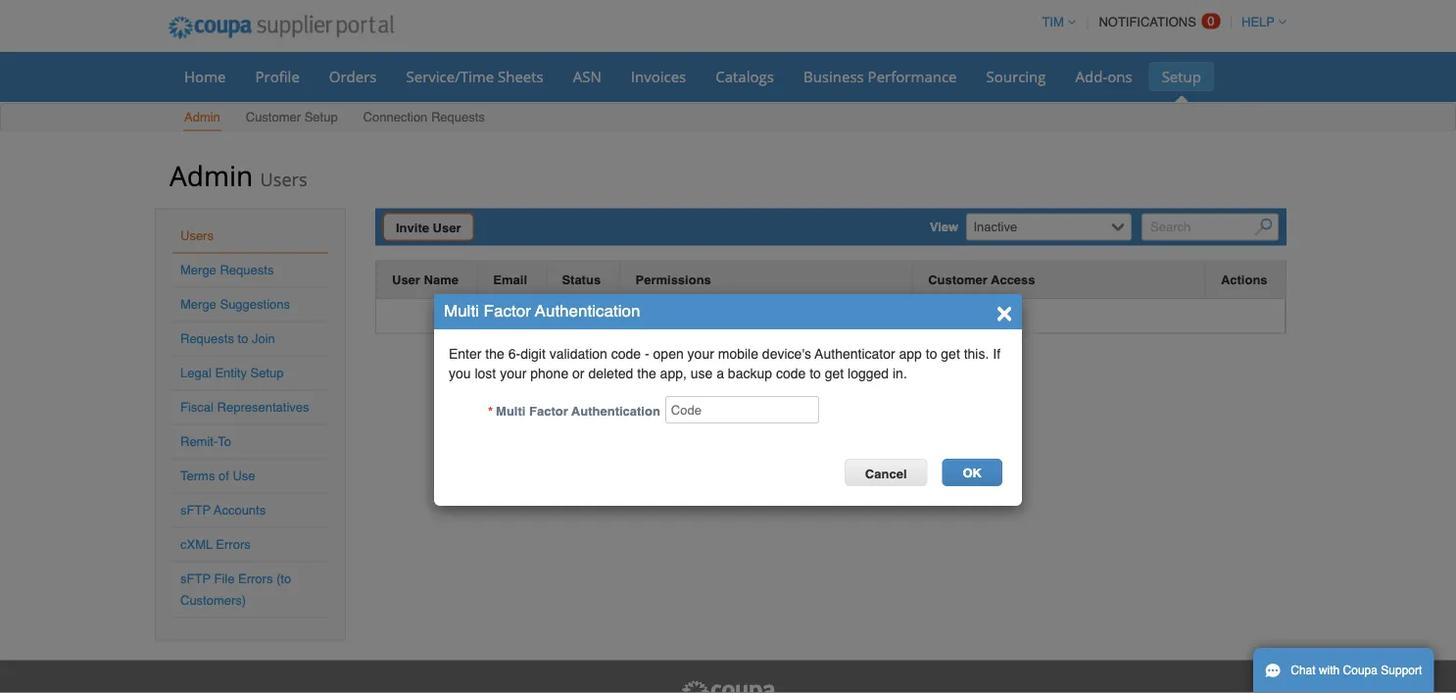 Task type: locate. For each thing, give the bounding box(es) containing it.
orders
[[329, 66, 377, 86]]

to
[[218, 434, 231, 449]]

1 horizontal spatial code
[[776, 366, 806, 381]]

user right invite
[[433, 220, 461, 235]]

setup down "orders" link
[[305, 110, 338, 125]]

1 horizontal spatial multi
[[496, 403, 526, 418]]

0 horizontal spatial customer
[[246, 110, 301, 125]]

0 vertical spatial user
[[433, 220, 461, 235]]

invite user link
[[383, 213, 474, 241]]

0 vertical spatial factor
[[484, 301, 531, 320]]

sourcing link
[[974, 62, 1059, 91]]

get
[[941, 346, 961, 362], [825, 366, 844, 381]]

chat
[[1291, 664, 1316, 677]]

email button
[[493, 270, 527, 290]]

representatives
[[217, 400, 309, 415]]

setup down join
[[251, 366, 284, 380]]

legal
[[180, 366, 212, 380]]

1 horizontal spatial the
[[637, 366, 657, 381]]

0 vertical spatial admin
[[184, 110, 220, 125]]

the down -
[[637, 366, 657, 381]]

merge for merge requests
[[180, 263, 217, 277]]

customer down profile link on the left of the page
[[246, 110, 301, 125]]

lost
[[475, 366, 496, 381]]

2 merge from the top
[[180, 297, 217, 312]]

1 vertical spatial multi
[[496, 403, 526, 418]]

alert
[[376, 299, 1286, 333]]

0 horizontal spatial your
[[500, 366, 527, 381]]

cancel
[[865, 466, 907, 481]]

use
[[233, 469, 255, 483]]

1 horizontal spatial users
[[260, 167, 308, 191]]

*
[[488, 403, 493, 418]]

1 vertical spatial admin
[[170, 156, 253, 194]]

sftp
[[180, 503, 211, 518], [180, 572, 211, 586]]

sftp inside sftp file errors (to customers)
[[180, 572, 211, 586]]

1 merge from the top
[[180, 263, 217, 277]]

add-ons
[[1076, 66, 1133, 86]]

terms of use link
[[180, 469, 255, 483]]

admin
[[184, 110, 220, 125], [170, 156, 253, 194]]

backup
[[728, 366, 773, 381]]

multi
[[444, 301, 479, 320], [496, 403, 526, 418]]

multi factor authentication
[[444, 301, 640, 320]]

errors down accounts
[[216, 537, 251, 552]]

2 horizontal spatial to
[[926, 346, 938, 362]]

authentication down the deleted
[[572, 403, 661, 418]]

coupa supplier portal image
[[155, 3, 407, 52], [679, 680, 777, 693]]

invoices
[[631, 66, 686, 86]]

get left this.
[[941, 346, 961, 362]]

home link
[[172, 62, 239, 91]]

your
[[688, 346, 714, 362], [500, 366, 527, 381]]

admin users
[[170, 156, 308, 194]]

0 vertical spatial code
[[611, 346, 641, 362]]

0 vertical spatial coupa supplier portal image
[[155, 3, 407, 52]]

1 vertical spatial errors
[[238, 572, 273, 586]]

asn link
[[560, 62, 614, 91]]

admin down admin link in the top left of the page
[[170, 156, 253, 194]]

users link
[[180, 228, 214, 243]]

0 horizontal spatial multi
[[444, 301, 479, 320]]

users down customer setup link at the top left of the page
[[260, 167, 308, 191]]

to
[[238, 331, 248, 346], [926, 346, 938, 362], [810, 366, 821, 381]]

to down device's
[[810, 366, 821, 381]]

multi right *
[[496, 403, 526, 418]]

factor
[[484, 301, 531, 320], [529, 403, 568, 418]]

multi down name
[[444, 301, 479, 320]]

merge down merge requests 'link'
[[180, 297, 217, 312]]

2 vertical spatial setup
[[251, 366, 284, 380]]

merge requests
[[180, 263, 274, 277]]

0 vertical spatial requests
[[431, 110, 485, 125]]

1 vertical spatial merge
[[180, 297, 217, 312]]

sftp up cxml
[[180, 503, 211, 518]]

digit
[[521, 346, 546, 362]]

errors
[[216, 537, 251, 552], [238, 572, 273, 586]]

terms
[[180, 469, 215, 483]]

1 vertical spatial setup
[[305, 110, 338, 125]]

0 horizontal spatial users
[[180, 228, 214, 243]]

×
[[997, 295, 1013, 326]]

admin down home link
[[184, 110, 220, 125]]

1 vertical spatial user
[[392, 272, 420, 287]]

merge for merge suggestions
[[180, 297, 217, 312]]

use
[[691, 366, 713, 381]]

open
[[653, 346, 684, 362]]

setup right ons
[[1162, 66, 1202, 86]]

merge down users link
[[180, 263, 217, 277]]

users up merge requests 'link'
[[180, 228, 214, 243]]

0 vertical spatial get
[[941, 346, 961, 362]]

0 vertical spatial merge
[[180, 263, 217, 277]]

the left 6-
[[486, 346, 505, 362]]

orders link
[[316, 62, 390, 91]]

6-
[[508, 346, 521, 362]]

1 vertical spatial get
[[825, 366, 844, 381]]

0 vertical spatial users
[[260, 167, 308, 191]]

1 vertical spatial customer
[[929, 272, 988, 287]]

to right app
[[926, 346, 938, 362]]

1 horizontal spatial user
[[433, 220, 461, 235]]

sftp file errors (to customers)
[[180, 572, 291, 608]]

with
[[1319, 664, 1340, 677]]

access
[[991, 272, 1036, 287]]

your down 6-
[[500, 366, 527, 381]]

0 vertical spatial sftp
[[180, 503, 211, 518]]

enter
[[449, 346, 482, 362]]

0 horizontal spatial the
[[486, 346, 505, 362]]

2 horizontal spatial setup
[[1162, 66, 1202, 86]]

sftp accounts
[[180, 503, 266, 518]]

0 vertical spatial the
[[486, 346, 505, 362]]

customer setup
[[246, 110, 338, 125]]

1 sftp from the top
[[180, 503, 211, 518]]

sftp up customers)
[[180, 572, 211, 586]]

authentication
[[535, 301, 640, 320], [572, 403, 661, 418]]

1 horizontal spatial customer
[[929, 272, 988, 287]]

-
[[645, 346, 650, 362]]

business
[[804, 66, 864, 86]]

1 horizontal spatial get
[[941, 346, 961, 362]]

factor down email button
[[484, 301, 531, 320]]

business performance link
[[791, 62, 970, 91]]

0 vertical spatial customer
[[246, 110, 301, 125]]

service/time
[[406, 66, 494, 86]]

0 vertical spatial authentication
[[535, 301, 640, 320]]

errors inside sftp file errors (to customers)
[[238, 572, 273, 586]]

setup link
[[1150, 62, 1215, 91]]

(to
[[276, 572, 291, 586]]

cxml
[[180, 537, 213, 552]]

1 vertical spatial your
[[500, 366, 527, 381]]

requests down service/time
[[431, 110, 485, 125]]

1 horizontal spatial coupa supplier portal image
[[679, 680, 777, 693]]

requests for merge requests
[[220, 263, 274, 277]]

user
[[433, 220, 461, 235], [392, 272, 420, 287]]

user inside "button"
[[392, 272, 420, 287]]

authentication down "status" button
[[535, 301, 640, 320]]

users
[[260, 167, 308, 191], [180, 228, 214, 243]]

1 vertical spatial sftp
[[180, 572, 211, 586]]

if
[[993, 346, 1001, 362]]

factor down phone
[[529, 403, 568, 418]]

cancel link
[[845, 459, 928, 486]]

requests
[[431, 110, 485, 125], [220, 263, 274, 277], [180, 331, 234, 346]]

customer inside button
[[929, 272, 988, 287]]

user left name
[[392, 272, 420, 287]]

service/time sheets
[[406, 66, 544, 86]]

0 vertical spatial your
[[688, 346, 714, 362]]

2 sftp from the top
[[180, 572, 211, 586]]

0 horizontal spatial user
[[392, 272, 420, 287]]

sftp for sftp accounts
[[180, 503, 211, 518]]

1 vertical spatial coupa supplier portal image
[[679, 680, 777, 693]]

* multi factor authentication
[[488, 403, 661, 418]]

0 horizontal spatial to
[[238, 331, 248, 346]]

merge
[[180, 263, 217, 277], [180, 297, 217, 312]]

catalogs
[[716, 66, 774, 86]]

the
[[486, 346, 505, 362], [637, 366, 657, 381]]

your up use
[[688, 346, 714, 362]]

code left -
[[611, 346, 641, 362]]

get down authenticator
[[825, 366, 844, 381]]

customer down view
[[929, 272, 988, 287]]

profile link
[[243, 62, 313, 91]]

to left join
[[238, 331, 248, 346]]

remit-to link
[[180, 434, 231, 449]]

1 vertical spatial users
[[180, 228, 214, 243]]

requests up suggestions
[[220, 263, 274, 277]]

customers)
[[180, 593, 246, 608]]

1 vertical spatial requests
[[220, 263, 274, 277]]

support
[[1382, 664, 1423, 677]]

file
[[214, 572, 235, 586]]

1 horizontal spatial your
[[688, 346, 714, 362]]

sftp accounts link
[[180, 503, 266, 518]]

sftp for sftp file errors (to customers)
[[180, 572, 211, 586]]

add-ons link
[[1063, 62, 1146, 91]]

users inside admin users
[[260, 167, 308, 191]]

code down device's
[[776, 366, 806, 381]]

merge suggestions link
[[180, 297, 290, 312]]

requests up the legal
[[180, 331, 234, 346]]

errors left (to
[[238, 572, 273, 586]]



Task type: describe. For each thing, give the bounding box(es) containing it.
Search text field
[[1142, 213, 1279, 241]]

deleted
[[589, 366, 634, 381]]

0 horizontal spatial code
[[611, 346, 641, 362]]

admin for admin users
[[170, 156, 253, 194]]

app,
[[660, 366, 687, 381]]

coupa
[[1344, 664, 1378, 677]]

entity
[[215, 366, 247, 380]]

customer for customer setup
[[246, 110, 301, 125]]

chat with coupa support button
[[1254, 648, 1435, 693]]

join
[[252, 331, 275, 346]]

1 vertical spatial factor
[[529, 403, 568, 418]]

fiscal representatives
[[180, 400, 309, 415]]

× button
[[997, 295, 1013, 326]]

connection requests link
[[362, 105, 486, 131]]

customer setup link
[[245, 105, 339, 131]]

connection
[[363, 110, 428, 125]]

performance
[[868, 66, 957, 86]]

fiscal
[[180, 400, 214, 415]]

0 horizontal spatial setup
[[251, 366, 284, 380]]

permissions button
[[636, 270, 712, 290]]

suggestions
[[220, 297, 290, 312]]

name
[[424, 272, 459, 287]]

service/time sheets link
[[394, 62, 557, 91]]

requests for connection requests
[[431, 110, 485, 125]]

search image
[[1255, 218, 1273, 236]]

in.
[[893, 366, 908, 381]]

status
[[562, 272, 601, 287]]

merge requests link
[[180, 263, 274, 277]]

catalogs link
[[703, 62, 787, 91]]

device's
[[763, 346, 812, 362]]

you
[[449, 366, 471, 381]]

phone
[[531, 366, 569, 381]]

requests to join link
[[180, 331, 275, 346]]

ok
[[963, 466, 982, 480]]

user name button
[[392, 270, 459, 290]]

add-
[[1076, 66, 1108, 86]]

business performance
[[804, 66, 957, 86]]

Code text field
[[666, 396, 819, 423]]

profile
[[255, 66, 300, 86]]

of
[[219, 469, 229, 483]]

1 vertical spatial code
[[776, 366, 806, 381]]

logged
[[848, 366, 889, 381]]

this.
[[964, 346, 989, 362]]

sftp file errors (to customers) link
[[180, 572, 291, 608]]

admin for admin
[[184, 110, 220, 125]]

0 horizontal spatial coupa supplier portal image
[[155, 3, 407, 52]]

requests to join
[[180, 331, 275, 346]]

authenticator
[[815, 346, 896, 362]]

2 vertical spatial requests
[[180, 331, 234, 346]]

legal entity setup link
[[180, 366, 284, 380]]

invite user
[[396, 220, 461, 235]]

1 horizontal spatial to
[[810, 366, 821, 381]]

validation
[[550, 346, 608, 362]]

invoices link
[[618, 62, 699, 91]]

user name
[[392, 272, 459, 287]]

0 vertical spatial setup
[[1162, 66, 1202, 86]]

1 vertical spatial authentication
[[572, 403, 661, 418]]

cxml errors link
[[180, 537, 251, 552]]

mobile
[[718, 346, 759, 362]]

0 horizontal spatial get
[[825, 366, 844, 381]]

remit-
[[180, 434, 218, 449]]

merge suggestions
[[180, 297, 290, 312]]

asn
[[573, 66, 602, 86]]

admin link
[[183, 105, 221, 131]]

enter the 6-digit validation code - open your mobile device's authenticator app to get this. if you lost your phone or deleted the app, use a backup code to get logged in.
[[449, 346, 1001, 381]]

email
[[493, 272, 527, 287]]

customer access
[[929, 272, 1036, 287]]

1 vertical spatial the
[[637, 366, 657, 381]]

a
[[717, 366, 724, 381]]

legal entity setup
[[180, 366, 284, 380]]

cxml errors
[[180, 537, 251, 552]]

1 horizontal spatial setup
[[305, 110, 338, 125]]

ons
[[1108, 66, 1133, 86]]

customer access button
[[929, 270, 1036, 290]]

view
[[930, 220, 959, 234]]

accounts
[[214, 503, 266, 518]]

or
[[573, 366, 585, 381]]

fiscal representatives link
[[180, 400, 309, 415]]

0 vertical spatial errors
[[216, 537, 251, 552]]

sourcing
[[987, 66, 1046, 86]]

remit-to
[[180, 434, 231, 449]]

invite
[[396, 220, 429, 235]]

0 vertical spatial multi
[[444, 301, 479, 320]]

sheets
[[498, 66, 544, 86]]

chat with coupa support
[[1291, 664, 1423, 677]]

ok button
[[943, 459, 1003, 486]]

customer for customer access
[[929, 272, 988, 287]]

user inside 'link'
[[433, 220, 461, 235]]

permissions
[[636, 272, 712, 287]]



Task type: vqa. For each thing, say whether or not it's contained in the screenshot.
1st "of"
no



